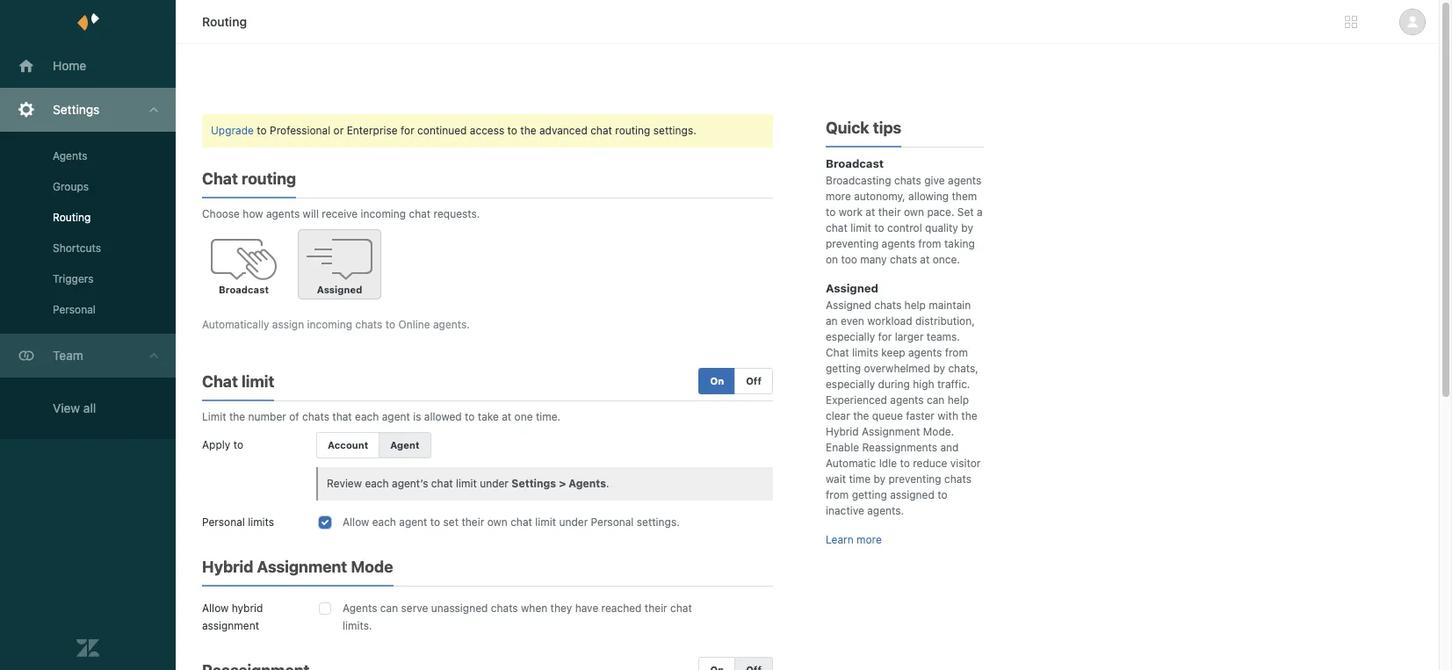 Task type: describe. For each thing, give the bounding box(es) containing it.
is
[[413, 410, 421, 423]]

1 vertical spatial limits
[[248, 516, 274, 529]]

quick
[[826, 119, 869, 137]]

teams.
[[927, 330, 960, 344]]

view all
[[53, 401, 96, 416]]

0 vertical spatial each
[[355, 410, 379, 423]]

upgrade to professional or enterprise for continued access to the advanced chat routing settings.
[[211, 124, 696, 137]]

0 vertical spatial routing
[[202, 14, 247, 29]]

enable
[[826, 441, 859, 454]]

account
[[328, 439, 368, 451]]

0 vertical spatial settings
[[53, 102, 100, 117]]

limit up number
[[242, 372, 275, 391]]

own inside broadcast broadcasting chats give agents more autonomy, allowing them to work at their own pace. set a chat limit to control quality by preventing agents from taking on too many chats at once.
[[904, 206, 924, 219]]

limit the number of chats that each agent is allowed to take at one time.
[[202, 410, 561, 423]]

agents. inside "assigned assigned chats help maintain an even workload distribution, especially for larger teams. chat limits keep agents from getting overwhelmed by chats, especially during high traffic. experienced agents can help clear the queue faster with the hybrid assignment mode. enable reassignments and automatic idle to reduce visitor wait time by preventing chats from getting assigned to inactive agents."
[[867, 504, 904, 517]]

1 horizontal spatial incoming
[[361, 207, 406, 221]]

assigned up "even"
[[826, 299, 871, 312]]

1 vertical spatial routing
[[242, 170, 296, 188]]

personal for personal limits
[[202, 516, 245, 529]]

chat inside "assigned assigned chats help maintain an even workload distribution, especially for larger teams. chat limits keep agents from getting overwhelmed by chats, especially during high traffic. experienced agents can help clear the queue faster with the hybrid assignment mode. enable reassignments and automatic idle to reduce visitor wait time by preventing chats from getting assigned to inactive agents."
[[826, 346, 849, 359]]

chat inside broadcast broadcasting chats give agents more autonomy, allowing them to work at their own pace. set a chat limit to control quality by preventing agents from taking on too many chats at once.
[[826, 221, 848, 235]]

off button
[[735, 368, 773, 394]]

an
[[826, 315, 838, 328]]

learn
[[826, 533, 854, 546]]

1 horizontal spatial routing
[[615, 124, 650, 137]]

on
[[710, 375, 724, 387]]

one
[[514, 410, 533, 423]]

many
[[860, 253, 887, 266]]

all
[[83, 401, 96, 416]]

2 especially from the top
[[826, 378, 875, 391]]

0 vertical spatial settings.
[[653, 124, 696, 137]]

0 horizontal spatial incoming
[[307, 318, 352, 331]]

0 vertical spatial agent
[[382, 410, 410, 423]]

to left work
[[826, 206, 836, 219]]

allowed
[[424, 410, 462, 423]]

will
[[303, 207, 319, 221]]

assigned for assigned
[[317, 284, 362, 295]]

1 vertical spatial settings.
[[637, 516, 680, 529]]

for inside "assigned assigned chats help maintain an even workload distribution, especially for larger teams. chat limits keep agents from getting overwhelmed by chats, especially during high traffic. experienced agents can help clear the queue faster with the hybrid assignment mode. enable reassignments and automatic idle to reduce visitor wait time by preventing chats from getting assigned to inactive agents."
[[878, 330, 892, 344]]

agent's
[[392, 477, 428, 490]]

limit inside broadcast broadcasting chats give agents more autonomy, allowing them to work at their own pace. set a chat limit to control quality by preventing agents from taking on too many chats at once.
[[851, 221, 871, 235]]

zendesk products image
[[1345, 16, 1357, 28]]

experienced
[[826, 394, 887, 407]]

idle
[[879, 457, 897, 470]]

limit
[[202, 410, 226, 423]]

to right assigned
[[938, 488, 948, 502]]

chat right agent's
[[431, 477, 453, 490]]

even
[[841, 315, 864, 328]]

chats,
[[948, 362, 979, 375]]

limit down review each agent's chat limit under settings > agents .
[[535, 516, 556, 529]]

once.
[[933, 253, 960, 266]]

chats up workload
[[874, 299, 902, 312]]

upgrade
[[211, 124, 254, 137]]

too
[[841, 253, 857, 266]]

workload
[[867, 315, 912, 328]]

automatically assign incoming chats to online agents.
[[202, 318, 470, 331]]

with
[[938, 409, 958, 423]]

preventing inside "assigned assigned chats help maintain an even workload distribution, especially for larger teams. chat limits keep agents from getting overwhelmed by chats, especially during high traffic. experienced agents can help clear the queue faster with the hybrid assignment mode. enable reassignments and automatic idle to reduce visitor wait time by preventing chats from getting assigned to inactive agents."
[[889, 473, 942, 486]]

reduce
[[913, 457, 947, 470]]

autonomy,
[[854, 190, 905, 203]]

assigned for assigned assigned chats help maintain an even workload distribution, especially for larger teams. chat limits keep agents from getting overwhelmed by chats, especially during high traffic. experienced agents can help clear the queue faster with the hybrid assignment mode. enable reassignments and automatic idle to reduce visitor wait time by preventing chats from getting assigned to inactive agents.
[[826, 281, 878, 295]]

clear
[[826, 409, 850, 423]]

hybrid inside "assigned assigned chats help maintain an even workload distribution, especially for larger teams. chat limits keep agents from getting overwhelmed by chats, especially during high traffic. experienced agents can help clear the queue faster with the hybrid assignment mode. enable reassignments and automatic idle to reduce visitor wait time by preventing chats from getting assigned to inactive agents."
[[826, 425, 859, 438]]

take
[[478, 410, 499, 423]]

mode.
[[923, 425, 954, 438]]

1 vertical spatial routing
[[53, 211, 91, 224]]

agents down larger
[[908, 346, 942, 359]]

the right with
[[961, 409, 977, 423]]

work
[[839, 206, 863, 219]]

automatic
[[826, 457, 876, 470]]

0 horizontal spatial from
[[826, 488, 849, 502]]

to right apply
[[233, 438, 243, 452]]

2 horizontal spatial personal
[[591, 516, 634, 529]]

the left advanced
[[520, 124, 536, 137]]

chat left requests.
[[409, 207, 431, 221]]

view
[[53, 401, 80, 416]]

allow each agent to set their own chat limit under personal settings.
[[343, 516, 680, 529]]

groups
[[53, 180, 89, 193]]

during
[[878, 378, 910, 391]]

chat limit
[[202, 372, 275, 391]]

control
[[887, 221, 922, 235]]

agents can serve unassigned chats when they have reached their chat limits.
[[343, 602, 695, 633]]

hybrid
[[232, 602, 263, 615]]

broadcast broadcasting chats give agents more autonomy, allowing them to work at their own pace. set a chat limit to control quality by preventing agents from taking on too many chats at once.
[[826, 156, 983, 266]]

0 horizontal spatial their
[[462, 516, 484, 529]]

can inside "assigned assigned chats help maintain an even workload distribution, especially for larger teams. chat limits keep agents from getting overwhelmed by chats, especially during high traffic. experienced agents can help clear the queue faster with the hybrid assignment mode. enable reassignments and automatic idle to reduce visitor wait time by preventing chats from getting assigned to inactive agents."
[[927, 394, 945, 407]]

2 horizontal spatial at
[[920, 253, 930, 266]]

number
[[248, 410, 286, 423]]

2 horizontal spatial from
[[945, 346, 968, 359]]

mode
[[351, 558, 393, 576]]

receive
[[322, 207, 358, 221]]

overwhelmed
[[864, 362, 930, 375]]

to left the take
[[465, 410, 475, 423]]

1 vertical spatial by
[[933, 362, 945, 375]]

maintain
[[929, 299, 971, 312]]

agents left will
[[266, 207, 300, 221]]

agents down during
[[890, 394, 924, 407]]

broadcasting
[[826, 174, 891, 187]]

chat right advanced
[[590, 124, 612, 137]]

home
[[53, 58, 86, 73]]

2 horizontal spatial agents
[[569, 477, 606, 490]]

the right limit at the left
[[229, 410, 245, 423]]

quick tips
[[826, 119, 902, 137]]

1 especially from the top
[[826, 330, 875, 344]]

1 vertical spatial hybrid
[[202, 558, 253, 576]]

learn more
[[826, 533, 882, 546]]

can inside the agents can serve unassigned chats when they have reached their chat limits.
[[380, 602, 398, 615]]

visitor
[[950, 457, 981, 470]]

agent
[[390, 439, 420, 451]]

distribution,
[[915, 315, 975, 328]]

0 horizontal spatial own
[[487, 516, 508, 529]]

.
[[606, 477, 609, 490]]

chats inside the agents can serve unassigned chats when they have reached their chat limits.
[[491, 602, 518, 615]]

give
[[924, 174, 945, 187]]

assigned
[[890, 488, 935, 502]]

requests.
[[434, 207, 480, 221]]

each for review
[[365, 477, 389, 490]]

chat down review each agent's chat limit under settings > agents .
[[511, 516, 532, 529]]

by inside broadcast broadcasting chats give agents more autonomy, allowing them to work at their own pace. set a chat limit to control quality by preventing agents from taking on too many chats at once.
[[961, 221, 973, 235]]

chat for chat limit
[[202, 372, 238, 391]]

have
[[575, 602, 598, 615]]

0 horizontal spatial assignment
[[257, 558, 347, 576]]

set
[[957, 206, 974, 219]]

1 horizontal spatial settings
[[512, 477, 556, 490]]

high
[[913, 378, 934, 391]]

allowing
[[908, 190, 949, 203]]

a
[[977, 206, 983, 219]]

review each agent's chat limit under settings > agents .
[[327, 477, 609, 490]]

personal limits
[[202, 516, 274, 529]]

the down experienced
[[853, 409, 869, 423]]

0 vertical spatial at
[[866, 206, 875, 219]]

set
[[443, 516, 459, 529]]

allow hybrid assignment
[[202, 602, 263, 633]]



Task type: locate. For each thing, give the bounding box(es) containing it.
1 vertical spatial for
[[878, 330, 892, 344]]

0 horizontal spatial broadcast
[[219, 284, 269, 295]]

0 vertical spatial agents.
[[433, 318, 470, 331]]

can
[[927, 394, 945, 407], [380, 602, 398, 615]]

their inside broadcast broadcasting chats give agents more autonomy, allowing them to work at their own pace. set a chat limit to control quality by preventing agents from taking on too many chats at once.
[[878, 206, 901, 219]]

limits
[[852, 346, 878, 359], [248, 516, 274, 529]]

at down autonomy,
[[866, 206, 875, 219]]

1 horizontal spatial allow
[[343, 516, 369, 529]]

of
[[289, 410, 299, 423]]

chat
[[202, 170, 238, 188], [826, 346, 849, 359], [202, 372, 238, 391]]

agents. down assigned
[[867, 504, 904, 517]]

their
[[878, 206, 901, 219], [462, 516, 484, 529], [645, 602, 667, 615]]

personal down .
[[591, 516, 634, 529]]

by down idle
[[874, 473, 886, 486]]

0 horizontal spatial help
[[905, 299, 926, 312]]

0 vertical spatial can
[[927, 394, 945, 407]]

choose
[[202, 207, 240, 221]]

hybrid up enable
[[826, 425, 859, 438]]

limits up hybrid assignment mode
[[248, 516, 274, 529]]

chat down 'an'
[[826, 346, 849, 359]]

1 vertical spatial each
[[365, 477, 389, 490]]

1 vertical spatial more
[[857, 533, 882, 546]]

to left control
[[874, 221, 884, 235]]

faster
[[906, 409, 935, 423]]

chat for chat routing
[[202, 170, 238, 188]]

1 vertical spatial allow
[[202, 602, 229, 615]]

help up workload
[[905, 299, 926, 312]]

0 vertical spatial by
[[961, 221, 973, 235]]

by down "set"
[[961, 221, 973, 235]]

allow for allow hybrid assignment
[[202, 602, 229, 615]]

triggers
[[53, 272, 94, 286]]

personal for personal
[[53, 303, 96, 316]]

taking
[[944, 237, 975, 250]]

help
[[905, 299, 926, 312], [948, 394, 969, 407]]

limits left keep
[[852, 346, 878, 359]]

0 horizontal spatial agents
[[53, 149, 87, 163]]

2 horizontal spatial their
[[878, 206, 901, 219]]

1 horizontal spatial broadcast
[[826, 156, 884, 170]]

each up mode
[[372, 516, 396, 529]]

each right "that"
[[355, 410, 379, 423]]

routing
[[202, 14, 247, 29], [53, 211, 91, 224]]

inactive
[[826, 504, 864, 517]]

upgrade link
[[211, 124, 254, 137]]

agents up them
[[948, 174, 982, 187]]

0 vertical spatial broadcast
[[826, 156, 884, 170]]

1 vertical spatial especially
[[826, 378, 875, 391]]

0 horizontal spatial preventing
[[826, 237, 879, 250]]

agent button
[[379, 432, 431, 459]]

chat up choose
[[202, 170, 238, 188]]

getting down time at bottom right
[[852, 488, 887, 502]]

1 vertical spatial settings
[[512, 477, 556, 490]]

allow for allow each agent to set their own chat limit under personal settings.
[[343, 516, 369, 529]]

0 vertical spatial getting
[[826, 362, 861, 375]]

agents right >
[[569, 477, 606, 490]]

chats down visitor
[[944, 473, 972, 486]]

choose how agents will receive incoming chat requests.
[[202, 207, 480, 221]]

from down quality
[[918, 237, 941, 250]]

account button
[[316, 432, 380, 459]]

1 vertical spatial their
[[462, 516, 484, 529]]

assignment up the hybrid
[[257, 558, 347, 576]]

agent left "is"
[[382, 410, 410, 423]]

chat up limit at the left
[[202, 372, 238, 391]]

0 vertical spatial assignment
[[862, 425, 920, 438]]

the
[[520, 124, 536, 137], [853, 409, 869, 423], [961, 409, 977, 423], [229, 410, 245, 423]]

incoming right assign
[[307, 318, 352, 331]]

1 vertical spatial own
[[487, 516, 508, 529]]

allow up assignment
[[202, 602, 229, 615]]

1 vertical spatial can
[[380, 602, 398, 615]]

review
[[327, 477, 362, 490]]

learn more link
[[826, 533, 882, 546]]

0 horizontal spatial for
[[401, 124, 414, 137]]

on
[[826, 253, 838, 266]]

2 vertical spatial each
[[372, 516, 396, 529]]

assigned
[[826, 281, 878, 295], [317, 284, 362, 295], [826, 299, 871, 312]]

continued
[[417, 124, 467, 137]]

0 vertical spatial their
[[878, 206, 901, 219]]

personal down apply to
[[202, 516, 245, 529]]

preventing up assigned
[[889, 473, 942, 486]]

1 vertical spatial agent
[[399, 516, 427, 529]]

reassignments
[[862, 441, 937, 454]]

settings.
[[653, 124, 696, 137], [637, 516, 680, 529]]

them
[[952, 190, 977, 203]]

larger
[[895, 330, 924, 344]]

assigned assigned chats help maintain an even workload distribution, especially for larger teams. chat limits keep agents from getting overwhelmed by chats, especially during high traffic. experienced agents can help clear the queue faster with the hybrid assignment mode. enable reassignments and automatic idle to reduce visitor wait time by preventing chats from getting assigned to inactive agents.
[[826, 281, 981, 517]]

1 horizontal spatial own
[[904, 206, 924, 219]]

1 horizontal spatial agents.
[[867, 504, 904, 517]]

unassigned
[[431, 602, 488, 615]]

0 vertical spatial own
[[904, 206, 924, 219]]

to
[[257, 124, 267, 137], [507, 124, 517, 137], [826, 206, 836, 219], [874, 221, 884, 235], [385, 318, 395, 331], [465, 410, 475, 423], [233, 438, 243, 452], [900, 457, 910, 470], [938, 488, 948, 502], [430, 516, 440, 529]]

routing up how
[[242, 170, 296, 188]]

from down wait
[[826, 488, 849, 502]]

time.
[[536, 410, 561, 423]]

chats right many
[[890, 253, 917, 266]]

0 horizontal spatial limits
[[248, 516, 274, 529]]

under up allow each agent to set their own chat limit under personal settings.
[[480, 477, 509, 490]]

can down the high
[[927, 394, 945, 407]]

limit down work
[[851, 221, 871, 235]]

at left once.
[[920, 253, 930, 266]]

1 horizontal spatial hybrid
[[826, 425, 859, 438]]

enterprise
[[347, 124, 398, 137]]

1 vertical spatial preventing
[[889, 473, 942, 486]]

that
[[332, 410, 352, 423]]

1 vertical spatial from
[[945, 346, 968, 359]]

routing right advanced
[[615, 124, 650, 137]]

2 vertical spatial from
[[826, 488, 849, 502]]

agents. right online
[[433, 318, 470, 331]]

agents for agents
[[53, 149, 87, 163]]

0 horizontal spatial under
[[480, 477, 509, 490]]

limits inside "assigned assigned chats help maintain an even workload distribution, especially for larger teams. chat limits keep agents from getting overwhelmed by chats, especially during high traffic. experienced agents can help clear the queue faster with the hybrid assignment mode. enable reassignments and automatic idle to reduce visitor wait time by preventing chats from getting assigned to inactive agents."
[[852, 346, 878, 359]]

quality
[[925, 221, 958, 235]]

by
[[961, 221, 973, 235], [933, 362, 945, 375], [874, 473, 886, 486]]

>
[[559, 477, 566, 490]]

to left online
[[385, 318, 395, 331]]

apply
[[202, 438, 230, 452]]

apply to
[[202, 438, 243, 452]]

assigned down too
[[826, 281, 878, 295]]

assign
[[272, 318, 304, 331]]

2 vertical spatial their
[[645, 602, 667, 615]]

0 horizontal spatial agents.
[[433, 318, 470, 331]]

more right learn
[[857, 533, 882, 546]]

own
[[904, 206, 924, 219], [487, 516, 508, 529]]

1 vertical spatial assignment
[[257, 558, 347, 576]]

1 horizontal spatial can
[[927, 394, 945, 407]]

chats up allowing
[[894, 174, 921, 187]]

1 vertical spatial agents.
[[867, 504, 904, 517]]

1 horizontal spatial agents
[[343, 602, 377, 615]]

wait
[[826, 473, 846, 486]]

2 vertical spatial by
[[874, 473, 886, 486]]

to right access
[[507, 124, 517, 137]]

limit
[[851, 221, 871, 235], [242, 372, 275, 391], [456, 477, 477, 490], [535, 516, 556, 529]]

chat right reached
[[670, 602, 692, 615]]

0 vertical spatial incoming
[[361, 207, 406, 221]]

0 vertical spatial especially
[[826, 330, 875, 344]]

chat down work
[[826, 221, 848, 235]]

and
[[940, 441, 959, 454]]

chats right of
[[302, 410, 329, 423]]

0 vertical spatial preventing
[[826, 237, 879, 250]]

1 horizontal spatial help
[[948, 394, 969, 407]]

1 vertical spatial at
[[920, 253, 930, 266]]

1 horizontal spatial routing
[[202, 14, 247, 29]]

help down traffic. in the right bottom of the page
[[948, 394, 969, 407]]

hybrid up the hybrid
[[202, 558, 253, 576]]

limit up set
[[456, 477, 477, 490]]

0 horizontal spatial at
[[502, 410, 511, 423]]

their down autonomy,
[[878, 206, 901, 219]]

getting up experienced
[[826, 362, 861, 375]]

time
[[849, 473, 871, 486]]

0 vertical spatial under
[[480, 477, 509, 490]]

0 vertical spatial more
[[826, 190, 851, 203]]

agents.
[[433, 318, 470, 331], [867, 504, 904, 517]]

agents
[[948, 174, 982, 187], [266, 207, 300, 221], [882, 237, 915, 250], [908, 346, 942, 359], [890, 394, 924, 407]]

online
[[398, 318, 430, 331]]

to left set
[[430, 516, 440, 529]]

advanced
[[539, 124, 588, 137]]

0 horizontal spatial settings
[[53, 102, 100, 117]]

reached
[[601, 602, 642, 615]]

they
[[550, 602, 572, 615]]

1 horizontal spatial preventing
[[889, 473, 942, 486]]

queue
[[872, 409, 903, 423]]

agent left set
[[399, 516, 427, 529]]

by up traffic. in the right bottom of the page
[[933, 362, 945, 375]]

0 horizontal spatial hybrid
[[202, 558, 253, 576]]

to right upgrade
[[257, 124, 267, 137]]

1 horizontal spatial more
[[857, 533, 882, 546]]

incoming
[[361, 207, 406, 221], [307, 318, 352, 331]]

agents for agents can serve unassigned chats when they have reached their chat limits.
[[343, 602, 377, 615]]

from up chats,
[[945, 346, 968, 359]]

1 horizontal spatial by
[[933, 362, 945, 375]]

1 horizontal spatial limits
[[852, 346, 878, 359]]

especially
[[826, 330, 875, 344], [826, 378, 875, 391]]

each right "review"
[[365, 477, 389, 490]]

2 vertical spatial at
[[502, 410, 511, 423]]

broadcast for broadcast
[[219, 284, 269, 295]]

automatically
[[202, 318, 269, 331]]

0 horizontal spatial routing
[[53, 211, 91, 224]]

own right set
[[487, 516, 508, 529]]

settings left >
[[512, 477, 556, 490]]

chat inside the agents can serve unassigned chats when they have reached their chat limits.
[[670, 602, 692, 615]]

1 vertical spatial broadcast
[[219, 284, 269, 295]]

assignment down queue
[[862, 425, 920, 438]]

1 vertical spatial under
[[559, 516, 588, 529]]

0 horizontal spatial can
[[380, 602, 398, 615]]

broadcast up broadcasting
[[826, 156, 884, 170]]

chats
[[894, 174, 921, 187], [890, 253, 917, 266], [874, 299, 902, 312], [355, 318, 382, 331], [302, 410, 329, 423], [944, 473, 972, 486], [491, 602, 518, 615]]

0 vertical spatial routing
[[615, 124, 650, 137]]

0 vertical spatial hybrid
[[826, 425, 859, 438]]

chats left when
[[491, 602, 518, 615]]

allow inside allow hybrid assignment
[[202, 602, 229, 615]]

1 horizontal spatial for
[[878, 330, 892, 344]]

each
[[355, 410, 379, 423], [365, 477, 389, 490], [372, 516, 396, 529]]

preventing up too
[[826, 237, 879, 250]]

to down reassignments
[[900, 457, 910, 470]]

assignment
[[862, 425, 920, 438], [257, 558, 347, 576]]

0 vertical spatial help
[[905, 299, 926, 312]]

chat routing
[[202, 170, 296, 188]]

0 vertical spatial for
[[401, 124, 414, 137]]

their inside the agents can serve unassigned chats when they have reached their chat limits.
[[645, 602, 667, 615]]

when
[[521, 602, 548, 615]]

each for allow
[[372, 516, 396, 529]]

at left one
[[502, 410, 511, 423]]

1 vertical spatial incoming
[[307, 318, 352, 331]]

1 vertical spatial chat
[[826, 346, 849, 359]]

how
[[243, 207, 263, 221]]

allow down "review"
[[343, 516, 369, 529]]

agents down control
[[882, 237, 915, 250]]

under
[[480, 477, 509, 490], [559, 516, 588, 529]]

0 horizontal spatial personal
[[53, 303, 96, 316]]

more
[[826, 190, 851, 203], [857, 533, 882, 546]]

team
[[53, 348, 83, 363]]

1 vertical spatial getting
[[852, 488, 887, 502]]

especially down "even"
[[826, 330, 875, 344]]

chats left online
[[355, 318, 382, 331]]

agents
[[53, 149, 87, 163], [569, 477, 606, 490], [343, 602, 377, 615]]

tips
[[873, 119, 902, 137]]

agents inside the agents can serve unassigned chats when they have reached their chat limits.
[[343, 602, 377, 615]]

their right set
[[462, 516, 484, 529]]

more up work
[[826, 190, 851, 203]]

settings down home
[[53, 102, 100, 117]]

under down >
[[559, 516, 588, 529]]

personal down triggers
[[53, 303, 96, 316]]

chat
[[590, 124, 612, 137], [409, 207, 431, 221], [826, 221, 848, 235], [431, 477, 453, 490], [511, 516, 532, 529], [670, 602, 692, 615]]

can left the serve
[[380, 602, 398, 615]]

own up control
[[904, 206, 924, 219]]

1 horizontal spatial at
[[866, 206, 875, 219]]

2 vertical spatial chat
[[202, 372, 238, 391]]

1 vertical spatial agents
[[569, 477, 606, 490]]

2 vertical spatial agents
[[343, 602, 377, 615]]

agents up the groups on the left top of page
[[53, 149, 87, 163]]

assignment
[[202, 619, 259, 633]]

1 horizontal spatial assignment
[[862, 425, 920, 438]]

preventing inside broadcast broadcasting chats give agents more autonomy, allowing them to work at their own pace. set a chat limit to control quality by preventing agents from taking on too many chats at once.
[[826, 237, 879, 250]]

hybrid assignment mode
[[202, 558, 393, 576]]

especially up experienced
[[826, 378, 875, 391]]

broadcast up automatically
[[219, 284, 269, 295]]

broadcast inside broadcast broadcasting chats give agents more autonomy, allowing them to work at their own pace. set a chat limit to control quality by preventing agents from taking on too many chats at once.
[[826, 156, 884, 170]]

from inside broadcast broadcasting chats give agents more autonomy, allowing them to work at their own pace. set a chat limit to control quality by preventing agents from taking on too many chats at once.
[[918, 237, 941, 250]]

their right reached
[[645, 602, 667, 615]]

personal
[[53, 303, 96, 316], [202, 516, 245, 529], [591, 516, 634, 529]]

incoming right receive
[[361, 207, 406, 221]]

assignment inside "assigned assigned chats help maintain an even workload distribution, especially for larger teams. chat limits keep agents from getting overwhelmed by chats, especially during high traffic. experienced agents can help clear the queue faster with the hybrid assignment mode. enable reassignments and automatic idle to reduce visitor wait time by preventing chats from getting assigned to inactive agents."
[[862, 425, 920, 438]]

0 vertical spatial limits
[[852, 346, 878, 359]]

1 vertical spatial help
[[948, 394, 969, 407]]

agents up limits.
[[343, 602, 377, 615]]

broadcast
[[826, 156, 884, 170], [219, 284, 269, 295]]

broadcast for broadcast broadcasting chats give agents more autonomy, allowing them to work at their own pace. set a chat limit to control quality by preventing agents from taking on too many chats at once.
[[826, 156, 884, 170]]

0 horizontal spatial more
[[826, 190, 851, 203]]

0 horizontal spatial routing
[[242, 170, 296, 188]]

more inside broadcast broadcasting chats give agents more autonomy, allowing them to work at their own pace. set a chat limit to control quality by preventing agents from taking on too many chats at once.
[[826, 190, 851, 203]]

for down workload
[[878, 330, 892, 344]]

0 vertical spatial chat
[[202, 170, 238, 188]]

assigned up automatically assign incoming chats to online agents.
[[317, 284, 362, 295]]

for left the continued
[[401, 124, 414, 137]]

shortcuts
[[53, 242, 101, 255]]

0 horizontal spatial by
[[874, 473, 886, 486]]



Task type: vqa. For each thing, say whether or not it's contained in the screenshot.
the rightmost the their
yes



